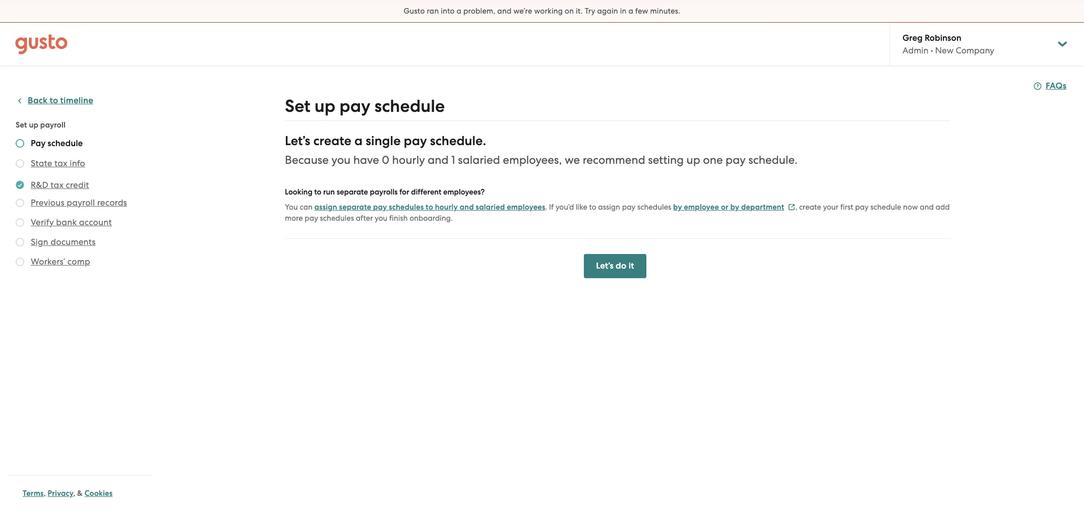 Task type: vqa. For each thing, say whether or not it's contained in the screenshot.
Payroll dropdown button
no



Task type: locate. For each thing, give the bounding box(es) containing it.
0 horizontal spatial schedules
[[320, 214, 354, 223]]

schedule. up department
[[749, 153, 798, 167]]

0 horizontal spatial create
[[313, 133, 352, 149]]

new
[[936, 45, 954, 55]]

comp
[[67, 257, 90, 267]]

you
[[332, 153, 351, 167], [375, 214, 388, 223]]

by right or
[[731, 203, 739, 212]]

set for set up pay schedule
[[285, 96, 311, 117]]

to up onboarding.
[[426, 203, 433, 212]]

gusto ran into a problem, and we're working on it. try again in a few minutes.
[[404, 7, 681, 16]]

check image
[[16, 139, 24, 148], [16, 199, 24, 207]]

1 vertical spatial schedule
[[48, 138, 83, 149]]

run
[[323, 188, 335, 197]]

and left we're
[[497, 7, 512, 16]]

0 vertical spatial tax
[[54, 158, 68, 168]]

if
[[549, 203, 554, 212]]

0 horizontal spatial a
[[355, 133, 363, 149]]

and left the 'add'
[[920, 203, 934, 212]]

previous payroll records
[[31, 198, 127, 208]]

schedule. up "1" on the top of the page
[[430, 133, 486, 149]]

create left your
[[799, 203, 822, 212]]

1 vertical spatial set
[[16, 121, 27, 130]]

2 vertical spatial schedule
[[871, 203, 902, 212]]

check image for sign
[[16, 238, 24, 247]]

few
[[635, 7, 648, 16]]

looking
[[285, 188, 313, 197]]

check image down circle check icon on the left top of the page
[[16, 199, 24, 207]]

1 horizontal spatial create
[[799, 203, 822, 212]]

tax for credit
[[51, 180, 64, 190]]

set up payroll
[[16, 121, 66, 130]]

let's left do
[[596, 261, 614, 271]]

pay right like
[[622, 203, 636, 212]]

0 horizontal spatial ,
[[44, 489, 46, 498]]

1 horizontal spatial assign
[[598, 203, 620, 212]]

check image for verify
[[16, 218, 24, 227]]

payroll up pay schedule
[[40, 121, 66, 130]]

a right in
[[629, 7, 634, 16]]

0 horizontal spatial let's
[[285, 133, 310, 149]]

0 horizontal spatial assign
[[315, 203, 337, 212]]

setting
[[648, 153, 684, 167]]

2 horizontal spatial up
[[687, 153, 700, 167]]

again
[[597, 7, 618, 16]]

let's inside let's create a single pay schedule. because you have 0 hourly and 1 salaried employees, we recommend setting up one pay schedule.
[[285, 133, 310, 149]]

0 vertical spatial salaried
[[458, 153, 500, 167]]

recommend
[[583, 153, 645, 167]]

, left the &
[[73, 489, 75, 498]]

up
[[315, 96, 335, 117], [29, 121, 38, 130], [687, 153, 700, 167]]

1 vertical spatial let's
[[596, 261, 614, 271]]

2 check image from the top
[[16, 199, 24, 207]]

0 horizontal spatial set
[[16, 121, 27, 130]]

0 horizontal spatial schedule.
[[430, 133, 486, 149]]

workers' comp button
[[31, 256, 90, 268]]

0 vertical spatial set
[[285, 96, 311, 117]]

by left employee
[[673, 203, 682, 212]]

and down employees?
[[460, 203, 474, 212]]

single
[[366, 133, 401, 149]]

1 vertical spatial payroll
[[67, 198, 95, 208]]

1 horizontal spatial you
[[375, 214, 388, 223]]

and inside ", create your first pay schedule now and add more pay schedules after you finish onboarding."
[[920, 203, 934, 212]]

on
[[565, 7, 574, 16]]

employee
[[684, 203, 719, 212]]

check image up circle check icon on the left top of the page
[[16, 159, 24, 168]]

hourly right 0
[[392, 153, 425, 167]]

assign separate pay schedules to hourly and salaried employees button
[[315, 201, 546, 213]]

assign
[[315, 203, 337, 212], [598, 203, 620, 212]]

company
[[956, 45, 995, 55]]

credit
[[66, 180, 89, 190]]

separate
[[337, 188, 368, 197], [339, 203, 371, 212]]

0 horizontal spatial up
[[29, 121, 38, 130]]

,
[[796, 203, 798, 212], [44, 489, 46, 498], [73, 489, 75, 498]]

problem,
[[464, 7, 496, 16]]

privacy link
[[48, 489, 73, 498]]

it.
[[576, 7, 583, 16]]

add
[[936, 203, 950, 212]]

we're
[[514, 7, 532, 16]]

schedule inside pay schedule list
[[48, 138, 83, 149]]

create inside let's create a single pay schedule. because you have 0 hourly and 1 salaried employees, we recommend setting up one pay schedule.
[[313, 133, 352, 149]]

0 horizontal spatial you
[[332, 153, 351, 167]]

1 horizontal spatial by
[[731, 203, 739, 212]]

to right back
[[50, 95, 58, 106]]

check image left "workers'"
[[16, 258, 24, 266]]

tax left the info
[[54, 158, 68, 168]]

2 horizontal spatial a
[[629, 7, 634, 16]]

, left privacy
[[44, 489, 46, 498]]

faqs button
[[1034, 80, 1067, 92]]

circle check image
[[16, 179, 24, 191]]

let's do it
[[596, 261, 634, 271]]

one
[[703, 153, 723, 167]]

create for let's
[[313, 133, 352, 149]]

create up because
[[313, 133, 352, 149]]

schedule up single
[[375, 96, 445, 117]]

tax inside state tax info button
[[54, 158, 68, 168]]

cookies
[[85, 489, 113, 498]]

and inside let's create a single pay schedule. because you have 0 hourly and 1 salaried employees, we recommend setting up one pay schedule.
[[428, 153, 449, 167]]

2 horizontal spatial ,
[[796, 203, 798, 212]]

check image left pay
[[16, 139, 24, 148]]

and
[[497, 7, 512, 16], [428, 153, 449, 167], [460, 203, 474, 212], [920, 203, 934, 212]]

back
[[28, 95, 48, 106]]

bank
[[56, 217, 77, 227]]

in
[[620, 7, 627, 16]]

1 vertical spatial hourly
[[435, 203, 458, 212]]

let's up because
[[285, 133, 310, 149]]

3 check image from the top
[[16, 238, 24, 247]]

.
[[546, 203, 547, 212]]

0 horizontal spatial hourly
[[392, 153, 425, 167]]

schedule inside ", create your first pay schedule now and add more pay schedules after you finish onboarding."
[[871, 203, 902, 212]]

pay down can
[[305, 214, 318, 223]]

your
[[823, 203, 839, 212]]

you left have
[[332, 153, 351, 167]]

1 horizontal spatial payroll
[[67, 198, 95, 208]]

1 horizontal spatial set
[[285, 96, 311, 117]]

you inside ", create your first pay schedule now and add more pay schedules after you finish onboarding."
[[375, 214, 388, 223]]

1 vertical spatial separate
[[339, 203, 371, 212]]

0 horizontal spatial schedule
[[48, 138, 83, 149]]

terms , privacy , & cookies
[[23, 489, 113, 498]]

check image for workers'
[[16, 258, 24, 266]]

1 horizontal spatial hourly
[[435, 203, 458, 212]]

4 check image from the top
[[16, 258, 24, 266]]

separate for pay
[[339, 203, 371, 212]]

salaried
[[458, 153, 500, 167], [476, 203, 505, 212]]

payroll inside button
[[67, 198, 95, 208]]

hourly
[[392, 153, 425, 167], [435, 203, 458, 212]]

let's inside button
[[596, 261, 614, 271]]

robinson
[[925, 33, 962, 43]]

1 vertical spatial salaried
[[476, 203, 505, 212]]

pay
[[340, 96, 371, 117], [404, 133, 427, 149], [726, 153, 746, 167], [373, 203, 387, 212], [622, 203, 636, 212], [855, 203, 869, 212], [305, 214, 318, 223]]

employees,
[[503, 153, 562, 167]]

separate up after
[[339, 203, 371, 212]]

separate right run
[[337, 188, 368, 197]]

0 vertical spatial payroll
[[40, 121, 66, 130]]

salaried inside let's create a single pay schedule. because you have 0 hourly and 1 salaried employees, we recommend setting up one pay schedule.
[[458, 153, 500, 167]]

check image left the verify
[[16, 218, 24, 227]]

1 horizontal spatial schedule.
[[749, 153, 798, 167]]

assign right like
[[598, 203, 620, 212]]

create inside ", create your first pay schedule now and add more pay schedules after you finish onboarding."
[[799, 203, 822, 212]]

hourly up onboarding.
[[435, 203, 458, 212]]

2 vertical spatial up
[[687, 153, 700, 167]]

up for payroll
[[29, 121, 38, 130]]

, inside ", create your first pay schedule now and add more pay schedules after you finish onboarding."
[[796, 203, 798, 212]]

you can assign separate pay schedules to hourly and salaried employees . if you'd like to assign pay schedules
[[285, 203, 672, 212]]

schedule left now
[[871, 203, 902, 212]]

schedules up the "finish"
[[389, 203, 424, 212]]

more
[[285, 214, 303, 223]]

2 check image from the top
[[16, 218, 24, 227]]

employees
[[507, 203, 546, 212]]

set
[[285, 96, 311, 117], [16, 121, 27, 130]]

2 by from the left
[[731, 203, 739, 212]]

pay right one
[[726, 153, 746, 167]]

1 horizontal spatial let's
[[596, 261, 614, 271]]

, right department
[[796, 203, 798, 212]]

schedules left employee
[[637, 203, 672, 212]]

tax right r&d
[[51, 180, 64, 190]]

0 horizontal spatial payroll
[[40, 121, 66, 130]]

0 vertical spatial up
[[315, 96, 335, 117]]

schedule.
[[430, 133, 486, 149], [749, 153, 798, 167]]

create
[[313, 133, 352, 149], [799, 203, 822, 212]]

1 check image from the top
[[16, 159, 24, 168]]

tax
[[54, 158, 68, 168], [51, 180, 64, 190]]

check image
[[16, 159, 24, 168], [16, 218, 24, 227], [16, 238, 24, 247], [16, 258, 24, 266]]

schedules down run
[[320, 214, 354, 223]]

1 vertical spatial create
[[799, 203, 822, 212]]

payroll down credit
[[67, 198, 95, 208]]

r&d tax credit button
[[31, 179, 89, 191]]

1 vertical spatial you
[[375, 214, 388, 223]]

a up have
[[355, 133, 363, 149]]

salaried right "1" on the top of the page
[[458, 153, 500, 167]]

payroll
[[40, 121, 66, 130], [67, 198, 95, 208]]

like
[[576, 203, 588, 212]]

2 horizontal spatial schedules
[[637, 203, 672, 212]]

1 vertical spatial up
[[29, 121, 38, 130]]

0 vertical spatial hourly
[[392, 153, 425, 167]]

0 vertical spatial separate
[[337, 188, 368, 197]]

schedule up state tax info button
[[48, 138, 83, 149]]

1 horizontal spatial schedule
[[375, 96, 445, 117]]

1 horizontal spatial a
[[457, 7, 462, 16]]

0 horizontal spatial by
[[673, 203, 682, 212]]

0 vertical spatial let's
[[285, 133, 310, 149]]

0 vertical spatial create
[[313, 133, 352, 149]]

1 horizontal spatial up
[[315, 96, 335, 117]]

set up pay schedule
[[285, 96, 445, 117]]

state
[[31, 158, 52, 168]]

check image left the sign
[[16, 238, 24, 247]]

and left "1" on the top of the page
[[428, 153, 449, 167]]

assign down run
[[315, 203, 337, 212]]

1 vertical spatial check image
[[16, 199, 24, 207]]

you right after
[[375, 214, 388, 223]]

0 vertical spatial you
[[332, 153, 351, 167]]

workers'
[[31, 257, 65, 267]]

a right into
[[457, 7, 462, 16]]

tax inside r&d tax credit button
[[51, 180, 64, 190]]

to inside button
[[50, 95, 58, 106]]

salaried down employees?
[[476, 203, 505, 212]]

1 check image from the top
[[16, 139, 24, 148]]

2 horizontal spatial schedule
[[871, 203, 902, 212]]

0 vertical spatial schedule
[[375, 96, 445, 117]]

to
[[50, 95, 58, 106], [314, 188, 322, 197], [426, 203, 433, 212], [589, 203, 597, 212]]

0 vertical spatial check image
[[16, 139, 24, 148]]

schedules
[[389, 203, 424, 212], [637, 203, 672, 212], [320, 214, 354, 223]]

1 vertical spatial tax
[[51, 180, 64, 190]]

pay schedule
[[31, 138, 83, 149]]



Task type: describe. For each thing, give the bounding box(es) containing it.
&
[[77, 489, 83, 498]]

department
[[741, 203, 785, 212]]

0 vertical spatial schedule.
[[430, 133, 486, 149]]

into
[[441, 7, 455, 16]]

account
[[79, 217, 112, 227]]

1 by from the left
[[673, 203, 682, 212]]

2 assign from the left
[[598, 203, 620, 212]]

payrolls
[[370, 188, 398, 197]]

info
[[70, 158, 85, 168]]

looking to run separate payrolls for different employees?
[[285, 188, 485, 197]]

1 horizontal spatial ,
[[73, 489, 75, 498]]

minutes.
[[650, 7, 681, 16]]

verify bank account
[[31, 217, 112, 227]]

previous payroll records button
[[31, 197, 127, 209]]

pay right first
[[855, 203, 869, 212]]

up for pay
[[315, 96, 335, 117]]

check image for state
[[16, 159, 24, 168]]

previous
[[31, 198, 64, 208]]

records
[[97, 198, 127, 208]]

it
[[629, 261, 634, 271]]

onboarding.
[[410, 214, 453, 223]]

pay schedule list
[[16, 138, 147, 270]]

let's create a single pay schedule. because you have 0 hourly and 1 salaried employees, we recommend setting up one pay schedule.
[[285, 133, 798, 167]]

let's do it button
[[584, 254, 646, 278]]

back to timeline
[[28, 95, 93, 106]]

pay
[[31, 138, 46, 149]]

set for set up payroll
[[16, 121, 27, 130]]

greg
[[903, 33, 923, 43]]

state tax info button
[[31, 157, 85, 169]]

can
[[300, 203, 313, 212]]

r&d
[[31, 180, 48, 190]]

working
[[534, 7, 563, 16]]

state tax info
[[31, 158, 85, 168]]

let's for create
[[285, 133, 310, 149]]

hourly inside let's create a single pay schedule. because you have 0 hourly and 1 salaried employees, we recommend setting up one pay schedule.
[[392, 153, 425, 167]]

cookies button
[[85, 488, 113, 500]]

r&d tax credit
[[31, 180, 89, 190]]

pay right single
[[404, 133, 427, 149]]

let's for do
[[596, 261, 614, 271]]

1 vertical spatial schedule.
[[749, 153, 798, 167]]

timeline
[[60, 95, 93, 106]]

pay down payrolls
[[373, 203, 387, 212]]

1
[[451, 153, 455, 167]]

try
[[585, 7, 595, 16]]

admin
[[903, 45, 929, 55]]

to left run
[[314, 188, 322, 197]]

gusto
[[404, 7, 425, 16]]

by employee or by department
[[673, 203, 785, 212]]

tax for info
[[54, 158, 68, 168]]

•
[[931, 45, 933, 55]]

greg robinson admin • new company
[[903, 33, 995, 55]]

ran
[[427, 7, 439, 16]]

verify
[[31, 217, 54, 227]]

1 horizontal spatial schedules
[[389, 203, 424, 212]]

faqs
[[1046, 81, 1067, 91]]

you
[[285, 203, 298, 212]]

up inside let's create a single pay schedule. because you have 0 hourly and 1 salaried employees, we recommend setting up one pay schedule.
[[687, 153, 700, 167]]

0
[[382, 153, 390, 167]]

schedules inside ", create your first pay schedule now and add more pay schedules after you finish onboarding."
[[320, 214, 354, 223]]

to right like
[[589, 203, 597, 212]]

finish
[[389, 214, 408, 223]]

documents
[[51, 237, 96, 247]]

we
[[565, 153, 580, 167]]

you inside let's create a single pay schedule. because you have 0 hourly and 1 salaried employees, we recommend setting up one pay schedule.
[[332, 153, 351, 167]]

by employee or by department link
[[673, 203, 796, 212]]

1 assign from the left
[[315, 203, 337, 212]]

a inside let's create a single pay schedule. because you have 0 hourly and 1 salaried employees, we recommend setting up one pay schedule.
[[355, 133, 363, 149]]

separate for payrolls
[[337, 188, 368, 197]]

do
[[616, 261, 627, 271]]

sign documents
[[31, 237, 96, 247]]

different
[[411, 188, 442, 197]]

terms link
[[23, 489, 44, 498]]

sign documents button
[[31, 236, 96, 248]]

workers' comp
[[31, 257, 90, 267]]

for
[[400, 188, 409, 197]]

you'd
[[556, 203, 574, 212]]

because
[[285, 153, 329, 167]]

or
[[721, 203, 729, 212]]

terms
[[23, 489, 44, 498]]

after
[[356, 214, 373, 223]]

privacy
[[48, 489, 73, 498]]

create for ,
[[799, 203, 822, 212]]

, create your first pay schedule now and add more pay schedules after you finish onboarding.
[[285, 203, 950, 223]]

pay up single
[[340, 96, 371, 117]]

now
[[903, 203, 918, 212]]

first
[[841, 203, 854, 212]]

sign
[[31, 237, 48, 247]]

home image
[[15, 34, 68, 54]]

back to timeline button
[[16, 95, 93, 107]]

employees?
[[443, 188, 485, 197]]

have
[[353, 153, 379, 167]]



